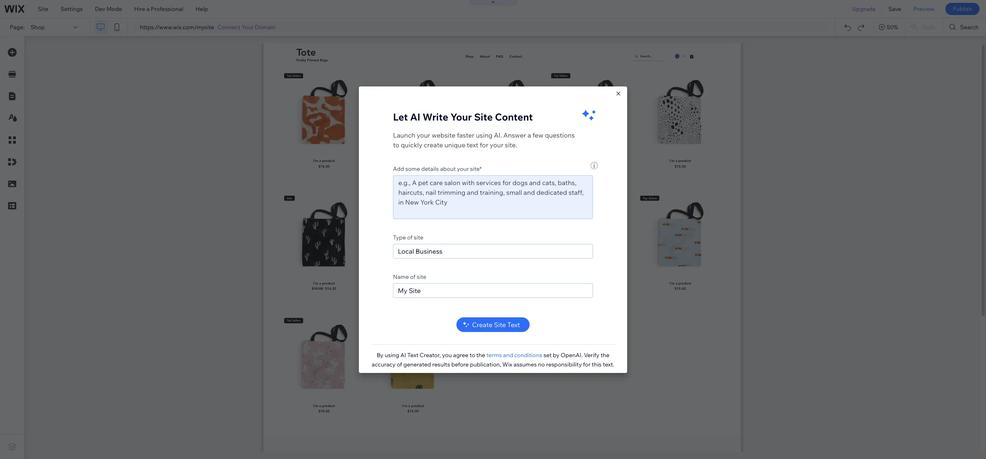 Task type: vqa. For each thing, say whether or not it's contained in the screenshot.
APPS TO HELP YOU
no



Task type: locate. For each thing, give the bounding box(es) containing it.
ai up generated
[[400, 352, 406, 359]]

to right agree
[[470, 352, 475, 359]]

for inside "launch your website faster using ai. answer a few questions to quickly create unique text for your site."
[[480, 141, 488, 149]]

0 vertical spatial site
[[38, 5, 48, 13]]

0 vertical spatial ai
[[410, 111, 420, 123]]

ai right "let"
[[410, 111, 420, 123]]

site right type
[[414, 234, 423, 241]]

1 vertical spatial site
[[417, 273, 426, 281]]

site right name
[[417, 273, 426, 281]]

domain
[[255, 24, 275, 31]]

text up 'terms and conditions' 'button'
[[507, 321, 520, 329]]

1 horizontal spatial text
[[507, 321, 520, 329]]

the up "publication,"
[[476, 352, 485, 359]]

quickly
[[401, 141, 422, 149]]

50%
[[887, 24, 898, 31]]

of inside 'set by openai. verify the accuracy of generated results before publication, wix assumes no responsibility for this text.'
[[397, 361, 402, 368]]

of right type
[[407, 234, 413, 241]]

your up create
[[417, 131, 430, 139]]

for inside 'set by openai. verify the accuracy of generated results before publication, wix assumes no responsibility for this text.'
[[583, 361, 591, 368]]

set by openai. verify the accuracy of generated results before publication, wix assumes no responsibility for this text.
[[372, 352, 614, 368]]

your up faster
[[450, 111, 472, 123]]

2 the from the left
[[601, 352, 609, 359]]

terms
[[486, 352, 502, 359]]

site right create
[[494, 321, 506, 329]]

text up generated
[[407, 352, 418, 359]]

of right the accuracy
[[397, 361, 402, 368]]

1 horizontal spatial a
[[528, 131, 531, 139]]

1 horizontal spatial the
[[601, 352, 609, 359]]

1 horizontal spatial for
[[583, 361, 591, 368]]

0 vertical spatial to
[[393, 141, 399, 149]]

2 horizontal spatial your
[[490, 141, 503, 149]]

2 vertical spatial site
[[494, 321, 506, 329]]

0 vertical spatial site
[[414, 234, 423, 241]]

the inside 'set by openai. verify the accuracy of generated results before publication, wix assumes no responsibility for this text.'
[[601, 352, 609, 359]]

to
[[393, 141, 399, 149], [470, 352, 475, 359]]

site up shop
[[38, 5, 48, 13]]

1 vertical spatial your
[[450, 111, 472, 123]]

1 horizontal spatial your
[[457, 165, 469, 173]]

site.
[[505, 141, 517, 149]]

https://www.wix.com/mysite connect your domain
[[140, 24, 275, 31]]

responsibility
[[546, 361, 582, 368]]

to inside "launch your website faster using ai. answer a few questions to quickly create unique text for your site."
[[393, 141, 399, 149]]

create site text
[[472, 321, 520, 329]]

site
[[38, 5, 48, 13], [474, 111, 493, 123], [494, 321, 506, 329]]

of for type
[[407, 234, 413, 241]]

answer
[[503, 131, 526, 139]]

1 vertical spatial ai
[[400, 352, 406, 359]]

you
[[442, 352, 452, 359]]

a left few at the top
[[528, 131, 531, 139]]

your down ai.
[[490, 141, 503, 149]]

unique
[[444, 141, 465, 149]]

1 vertical spatial your
[[490, 141, 503, 149]]

website
[[432, 131, 455, 139]]

site
[[414, 234, 423, 241], [417, 273, 426, 281]]

help
[[195, 5, 208, 13]]

a right hire
[[146, 5, 150, 13]]

2 horizontal spatial site
[[494, 321, 506, 329]]

dev
[[95, 5, 105, 13]]

0 horizontal spatial your
[[417, 131, 430, 139]]

2 vertical spatial your
[[457, 165, 469, 173]]

Pet Care Provider text field
[[393, 244, 593, 259]]

create site text button
[[456, 318, 530, 332]]

hire
[[134, 5, 145, 13]]

0 vertical spatial of
[[407, 234, 413, 241]]

using inside "launch your website faster using ai. answer a few questions to quickly create unique text for your site."
[[476, 131, 492, 139]]

1 vertical spatial of
[[410, 273, 415, 281]]

1 vertical spatial using
[[385, 352, 399, 359]]

0 horizontal spatial a
[[146, 5, 150, 13]]

0 vertical spatial your
[[242, 24, 254, 31]]

to down launch
[[393, 141, 399, 149]]

2 vertical spatial of
[[397, 361, 402, 368]]

set
[[544, 352, 552, 359]]

wix
[[502, 361, 512, 368]]

write
[[423, 111, 448, 123]]

type of site
[[393, 234, 423, 241]]

a
[[146, 5, 150, 13], [528, 131, 531, 139]]

Fluffy Tails text field
[[393, 284, 593, 298]]

0 horizontal spatial text
[[407, 352, 418, 359]]

50% button
[[874, 18, 904, 36]]

your left domain
[[242, 24, 254, 31]]

0 horizontal spatial site
[[38, 5, 48, 13]]

name of site
[[393, 273, 426, 281]]

1 vertical spatial a
[[528, 131, 531, 139]]

for right text
[[480, 141, 488, 149]]

for
[[480, 141, 488, 149], [583, 361, 591, 368]]

about
[[440, 165, 456, 173]]

0 horizontal spatial for
[[480, 141, 488, 149]]

by
[[377, 352, 383, 359]]

dev mode
[[95, 5, 122, 13]]

using left ai.
[[476, 131, 492, 139]]

by using ai text creator, you agree to the terms and conditions
[[377, 352, 542, 359]]

0 vertical spatial text
[[507, 321, 520, 329]]

0 horizontal spatial using
[[385, 352, 399, 359]]

e.g., A pet care salon with services for dogs and cats, baths, haircuts, nail trimming and training, small and dedicated staff, in New York City text field
[[393, 175, 593, 219]]

let
[[393, 111, 408, 123]]

site for type of site
[[414, 234, 423, 241]]

the up text.
[[601, 352, 609, 359]]

verify
[[584, 352, 599, 359]]

0 horizontal spatial the
[[476, 352, 485, 359]]

using right by
[[385, 352, 399, 359]]

1 vertical spatial site
[[474, 111, 493, 123]]

0 horizontal spatial to
[[393, 141, 399, 149]]

and
[[503, 352, 513, 359]]

no
[[538, 361, 545, 368]]

0 vertical spatial for
[[480, 141, 488, 149]]

ai
[[410, 111, 420, 123], [400, 352, 406, 359]]

launch your website faster using ai. answer a few questions to quickly create unique text for your site.
[[393, 131, 575, 149]]

1 vertical spatial for
[[583, 361, 591, 368]]

professional
[[151, 5, 183, 13]]

the
[[476, 352, 485, 359], [601, 352, 609, 359]]

results
[[432, 361, 450, 368]]

of right name
[[410, 273, 415, 281]]

site up "launch your website faster using ai. answer a few questions to quickly create unique text for your site."
[[474, 111, 493, 123]]

0 vertical spatial using
[[476, 131, 492, 139]]

create
[[472, 321, 493, 329]]

site*
[[470, 165, 482, 173]]

site inside button
[[494, 321, 506, 329]]

your left site*
[[457, 165, 469, 173]]

text
[[507, 321, 520, 329], [407, 352, 418, 359]]

by
[[553, 352, 559, 359]]

for left this
[[583, 361, 591, 368]]

openai.
[[561, 352, 583, 359]]

1 vertical spatial to
[[470, 352, 475, 359]]

your
[[242, 24, 254, 31], [450, 111, 472, 123]]

your
[[417, 131, 430, 139], [490, 141, 503, 149], [457, 165, 469, 173]]

0 vertical spatial your
[[417, 131, 430, 139]]

1 horizontal spatial using
[[476, 131, 492, 139]]

of
[[407, 234, 413, 241], [410, 273, 415, 281], [397, 361, 402, 368]]

using
[[476, 131, 492, 139], [385, 352, 399, 359]]

this
[[592, 361, 602, 368]]



Task type: describe. For each thing, give the bounding box(es) containing it.
1 horizontal spatial your
[[450, 111, 472, 123]]

connect
[[218, 24, 240, 31]]

search
[[960, 24, 979, 31]]

accuracy
[[372, 361, 396, 368]]

shop
[[31, 24, 45, 31]]

faster
[[457, 131, 474, 139]]

hire a professional
[[134, 5, 183, 13]]

preview
[[913, 5, 934, 13]]

a inside "launch your website faster using ai. answer a few questions to quickly create unique text for your site."
[[528, 131, 531, 139]]

1 the from the left
[[476, 352, 485, 359]]

settings
[[60, 5, 83, 13]]

add
[[393, 165, 404, 173]]

1 horizontal spatial ai
[[410, 111, 420, 123]]

for for your
[[480, 141, 488, 149]]

0 vertical spatial a
[[146, 5, 150, 13]]

publish
[[953, 5, 972, 13]]

generated
[[403, 361, 431, 368]]

preview button
[[907, 0, 941, 18]]

site for name of site
[[417, 273, 426, 281]]

publication,
[[470, 361, 501, 368]]

let ai write your site content
[[393, 111, 533, 123]]

save
[[888, 5, 901, 13]]

text
[[467, 141, 478, 149]]

0 horizontal spatial ai
[[400, 352, 406, 359]]

publish button
[[945, 3, 980, 15]]

search button
[[943, 18, 986, 36]]

add some details about your site*
[[393, 165, 482, 173]]

name
[[393, 273, 409, 281]]

upgrade
[[852, 5, 876, 13]]

text.
[[603, 361, 614, 368]]

0 horizontal spatial your
[[242, 24, 254, 31]]

launch
[[393, 131, 415, 139]]

conditions
[[514, 352, 542, 359]]

create
[[424, 141, 443, 149]]

ai.
[[494, 131, 502, 139]]

few
[[533, 131, 543, 139]]

assumes
[[514, 361, 537, 368]]

tools button
[[904, 18, 943, 36]]

tools
[[921, 24, 935, 31]]

mode
[[107, 5, 122, 13]]

details
[[421, 165, 439, 173]]

terms and conditions button
[[486, 352, 542, 359]]

text inside button
[[507, 321, 520, 329]]

creator,
[[420, 352, 441, 359]]

before
[[451, 361, 469, 368]]

https://www.wix.com/mysite
[[140, 24, 214, 31]]

save button
[[882, 0, 907, 18]]

type
[[393, 234, 406, 241]]

some
[[405, 165, 420, 173]]

of for name
[[410, 273, 415, 281]]

for for this
[[583, 361, 591, 368]]

questions
[[545, 131, 575, 139]]

1 horizontal spatial site
[[474, 111, 493, 123]]

1 vertical spatial text
[[407, 352, 418, 359]]

agree
[[453, 352, 468, 359]]

content
[[495, 111, 533, 123]]

1 horizontal spatial to
[[470, 352, 475, 359]]



